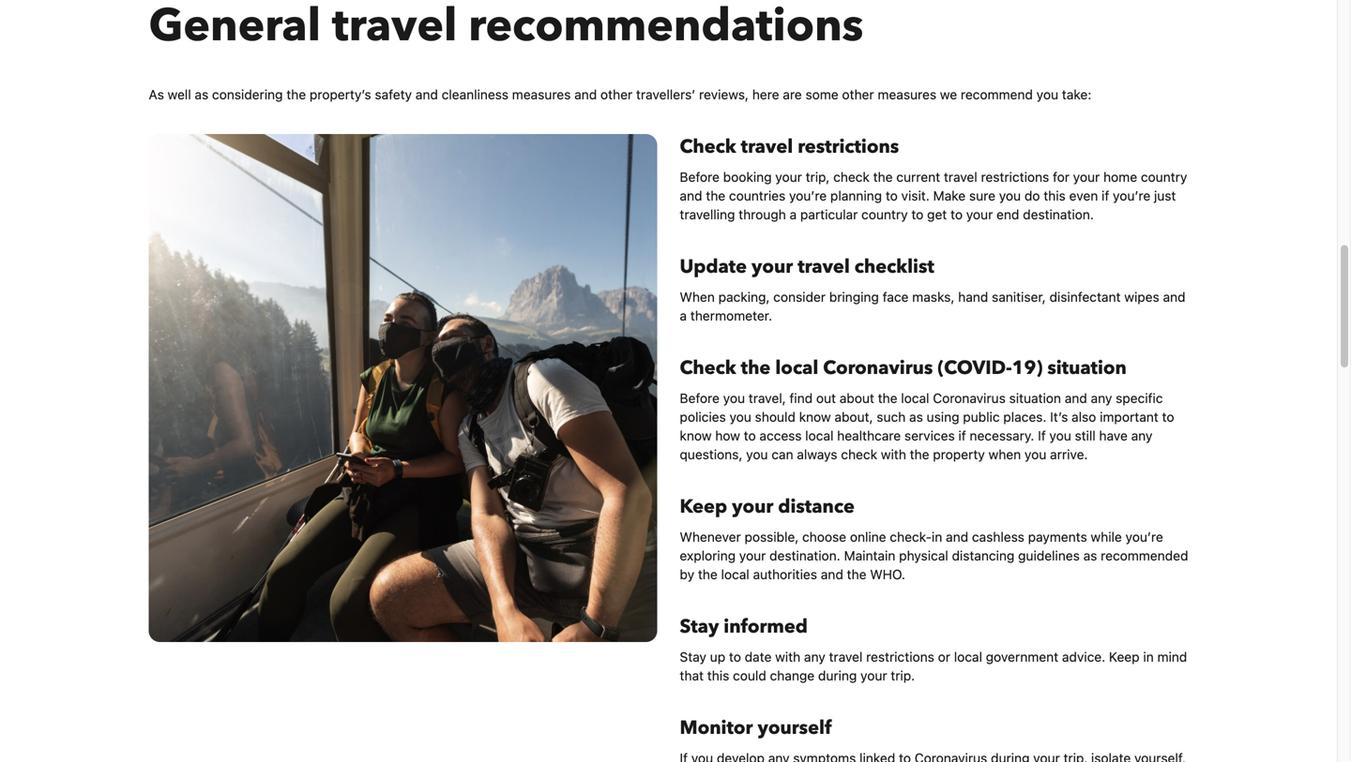 Task type: locate. For each thing, give the bounding box(es) containing it.
out
[[816, 391, 836, 406]]

check for the
[[680, 356, 736, 381]]

0 horizontal spatial a
[[680, 308, 687, 324]]

who.
[[870, 567, 905, 583]]

check inside check the local coronavirus (covid-19) situation before you travel, find out about the local coronavirus situation and any specific policies you should know about, such as using public places. it's also important to know how to access local healthcare services if necessary. if you still have any questions, you can always check with the property when you arrive.
[[841, 447, 877, 463]]

2 vertical spatial restrictions
[[866, 650, 934, 665]]

1 measures from the left
[[512, 87, 571, 102]]

0 horizontal spatial with
[[775, 650, 801, 665]]

0 vertical spatial restrictions
[[798, 134, 899, 160]]

0 horizontal spatial keep
[[680, 494, 727, 520]]

1 vertical spatial this
[[707, 669, 729, 684]]

with
[[881, 447, 906, 463], [775, 650, 801, 665]]

2 horizontal spatial as
[[1083, 548, 1097, 564]]

before up policies
[[680, 391, 720, 406]]

in up physical
[[932, 530, 942, 545]]

policies
[[680, 410, 726, 425]]

travel inside update your travel checklist when packing, consider bringing face masks, hand sanitiser, disinfectant wipes and a thermometer.
[[798, 254, 850, 280]]

up
[[710, 650, 725, 665]]

consider
[[773, 289, 826, 305]]

about
[[840, 391, 874, 406]]

in inside keep your distance whenever possible, choose online check-in and cashless payments while you're exploring your destination. maintain physical distancing guidelines as recommended by the local authorities and the who.
[[932, 530, 942, 545]]

coronavirus up public
[[933, 391, 1006, 406]]

1 vertical spatial in
[[1143, 650, 1154, 665]]

masks,
[[912, 289, 955, 305]]

0 horizontal spatial know
[[680, 428, 712, 444]]

check down healthcare at the bottom
[[841, 447, 877, 463]]

0 vertical spatial a
[[790, 207, 797, 222]]

a inside check travel restrictions before booking your trip, check the current travel restrictions for your home country and the countries you're planning to visit. make sure you do this even if you're just travelling through a particular country to get to your end destination.
[[790, 207, 797, 222]]

1 vertical spatial check
[[841, 447, 877, 463]]

1 vertical spatial before
[[680, 391, 720, 406]]

travelling
[[680, 207, 735, 222]]

0 horizontal spatial destination.
[[770, 548, 840, 564]]

situation up also at the bottom
[[1047, 356, 1127, 381]]

travel inside stay informed stay up to date with any travel restrictions or local government advice. keep in mind that this could change during your trip.
[[829, 650, 863, 665]]

and up distancing
[[946, 530, 968, 545]]

local up find on the right
[[775, 356, 818, 381]]

measures
[[512, 87, 571, 102], [878, 87, 936, 102]]

0 vertical spatial situation
[[1047, 356, 1127, 381]]

check up booking
[[680, 134, 736, 160]]

0 horizontal spatial in
[[932, 530, 942, 545]]

1 horizontal spatial with
[[881, 447, 906, 463]]

2 vertical spatial any
[[804, 650, 825, 665]]

about,
[[835, 410, 873, 425]]

online
[[850, 530, 886, 545]]

as right well
[[195, 87, 208, 102]]

0 vertical spatial stay
[[680, 615, 719, 640]]

2 vertical spatial as
[[1083, 548, 1097, 564]]

to right up
[[729, 650, 741, 665]]

it's
[[1050, 410, 1068, 425]]

before up travelling
[[680, 169, 720, 185]]

0 horizontal spatial country
[[861, 207, 908, 222]]

how
[[715, 428, 740, 444]]

as up services
[[909, 410, 923, 425]]

1 horizontal spatial this
[[1044, 188, 1066, 204]]

travel
[[741, 134, 793, 160], [944, 169, 977, 185], [798, 254, 850, 280], [829, 650, 863, 665]]

destination. down choose
[[770, 548, 840, 564]]

any up also at the bottom
[[1091, 391, 1112, 406]]

restrictions inside stay informed stay up to date with any travel restrictions or local government advice. keep in mind that this could change during your trip.
[[866, 650, 934, 665]]

should
[[755, 410, 796, 425]]

(covid-
[[938, 356, 1012, 381]]

you down if
[[1025, 447, 1046, 463]]

19)
[[1012, 356, 1043, 381]]

when
[[680, 289, 715, 305]]

0 horizontal spatial other
[[600, 87, 633, 102]]

and up also at the bottom
[[1065, 391, 1087, 406]]

local
[[775, 356, 818, 381], [901, 391, 929, 406], [805, 428, 834, 444], [721, 567, 749, 583], [954, 650, 982, 665]]

in inside stay informed stay up to date with any travel restrictions or local government advice. keep in mind that this could change during your trip.
[[1143, 650, 1154, 665]]

can
[[772, 447, 793, 463]]

before
[[680, 169, 720, 185], [680, 391, 720, 406]]

0 vertical spatial if
[[1102, 188, 1109, 204]]

with down healthcare at the bottom
[[881, 447, 906, 463]]

to
[[886, 188, 898, 204], [911, 207, 924, 222], [951, 207, 963, 222], [1162, 410, 1174, 425], [744, 428, 756, 444], [729, 650, 741, 665]]

a right through
[[790, 207, 797, 222]]

stay
[[680, 615, 719, 640], [680, 650, 706, 665]]

0 vertical spatial country
[[1141, 169, 1187, 185]]

1 horizontal spatial in
[[1143, 650, 1154, 665]]

0 vertical spatial as
[[195, 87, 208, 102]]

your up consider
[[752, 254, 793, 280]]

situation up places.
[[1009, 391, 1061, 406]]

as
[[149, 87, 164, 102]]

1 vertical spatial check
[[680, 356, 736, 381]]

to right how
[[744, 428, 756, 444]]

you up end at the right top of the page
[[999, 188, 1021, 204]]

in left mind
[[1143, 650, 1154, 665]]

you're
[[789, 188, 827, 204], [1113, 188, 1151, 204], [1126, 530, 1163, 545]]

as
[[195, 87, 208, 102], [909, 410, 923, 425], [1083, 548, 1097, 564]]

if right even
[[1102, 188, 1109, 204]]

informed
[[724, 615, 808, 640]]

check-
[[890, 530, 932, 545]]

0 horizontal spatial any
[[804, 650, 825, 665]]

and right safety
[[415, 87, 438, 102]]

couple wearing masks riding a gondola through a mountain range image
[[149, 134, 657, 643]]

with inside check the local coronavirus (covid-19) situation before you travel, find out about the local coronavirus situation and any specific policies you should know about, such as using public places. it's also important to know how to access local healthcare services if necessary. if you still have any questions, you can always check with the property when you arrive.
[[881, 447, 906, 463]]

1 vertical spatial if
[[958, 428, 966, 444]]

access
[[759, 428, 802, 444]]

1 horizontal spatial as
[[909, 410, 923, 425]]

1 horizontal spatial a
[[790, 207, 797, 222]]

local down exploring
[[721, 567, 749, 583]]

keep right advice.
[[1109, 650, 1140, 665]]

1 before from the top
[[680, 169, 720, 185]]

2 check from the top
[[680, 356, 736, 381]]

this down up
[[707, 669, 729, 684]]

other left travellers'
[[600, 87, 633, 102]]

your left trip.
[[860, 669, 887, 684]]

other right some
[[842, 87, 874, 102]]

current
[[896, 169, 940, 185]]

and right wipes
[[1163, 289, 1186, 305]]

keep
[[680, 494, 727, 520], [1109, 650, 1140, 665]]

restrictions up trip.
[[866, 650, 934, 665]]

check
[[680, 134, 736, 160], [680, 356, 736, 381]]

0 horizontal spatial this
[[707, 669, 729, 684]]

restrictions up trip, at right top
[[798, 134, 899, 160]]

check
[[833, 169, 870, 185], [841, 447, 877, 463]]

1 horizontal spatial destination.
[[1023, 207, 1094, 222]]

0 vertical spatial in
[[932, 530, 942, 545]]

could
[[733, 669, 766, 684]]

0 horizontal spatial measures
[[512, 87, 571, 102]]

your inside stay informed stay up to date with any travel restrictions or local government advice. keep in mind that this could change during your trip.
[[860, 669, 887, 684]]

1 horizontal spatial any
[[1091, 391, 1112, 406]]

some
[[806, 87, 839, 102]]

if
[[1102, 188, 1109, 204], [958, 428, 966, 444]]

any down important
[[1131, 428, 1153, 444]]

1 vertical spatial with
[[775, 650, 801, 665]]

arrive.
[[1050, 447, 1088, 463]]

measures right cleanliness
[[512, 87, 571, 102]]

check travel restrictions before booking your trip, check the current travel restrictions for your home country and the countries you're planning to visit. make sure you do this even if you're just travelling through a particular country to get to your end destination.
[[680, 134, 1187, 222]]

local right or at the bottom right
[[954, 650, 982, 665]]

as inside keep your distance whenever possible, choose online check-in and cashless payments while you're exploring your destination. maintain physical distancing guidelines as recommended by the local authorities and the who.
[[1083, 548, 1097, 564]]

0 vertical spatial before
[[680, 169, 720, 185]]

stay informed stay up to date with any travel restrictions or local government advice. keep in mind that this could change during your trip.
[[680, 615, 1187, 684]]

country
[[1141, 169, 1187, 185], [861, 207, 908, 222]]

this down for
[[1044, 188, 1066, 204]]

if up property
[[958, 428, 966, 444]]

country up just
[[1141, 169, 1187, 185]]

0 vertical spatial keep
[[680, 494, 727, 520]]

restrictions up do
[[981, 169, 1049, 185]]

1 horizontal spatial keep
[[1109, 650, 1140, 665]]

with up change
[[775, 650, 801, 665]]

are
[[783, 87, 802, 102]]

travel up booking
[[741, 134, 793, 160]]

1 check from the top
[[680, 134, 736, 160]]

1 vertical spatial destination.
[[770, 548, 840, 564]]

cleanliness
[[442, 87, 509, 102]]

measures left we
[[878, 87, 936, 102]]

1 vertical spatial a
[[680, 308, 687, 324]]

and inside update your travel checklist when packing, consider bringing face masks, hand sanitiser, disinfectant wipes and a thermometer.
[[1163, 289, 1186, 305]]

the down exploring
[[698, 567, 718, 583]]

during
[[818, 669, 857, 684]]

the up such
[[878, 391, 898, 406]]

as down while
[[1083, 548, 1097, 564]]

home
[[1103, 169, 1137, 185]]

0 vertical spatial with
[[881, 447, 906, 463]]

1 vertical spatial stay
[[680, 650, 706, 665]]

0 vertical spatial destination.
[[1023, 207, 1094, 222]]

stay up up
[[680, 615, 719, 640]]

1 vertical spatial country
[[861, 207, 908, 222]]

travel up consider
[[798, 254, 850, 280]]

check inside check the local coronavirus (covid-19) situation before you travel, find out about the local coronavirus situation and any specific policies you should know about, such as using public places. it's also important to know how to access local healthcare services if necessary. if you still have any questions, you can always check with the property when you arrive.
[[680, 356, 736, 381]]

you left can
[[746, 447, 768, 463]]

this inside check travel restrictions before booking your trip, check the current travel restrictions for your home country and the countries you're planning to visit. make sure you do this even if you're just travelling through a particular country to get to your end destination.
[[1044, 188, 1066, 204]]

a down when
[[680, 308, 687, 324]]

check inside check travel restrictions before booking your trip, check the current travel restrictions for your home country and the countries you're planning to visit. make sure you do this even if you're just travelling through a particular country to get to your end destination.
[[833, 169, 870, 185]]

country down the planning
[[861, 207, 908, 222]]

destination.
[[1023, 207, 1094, 222], [770, 548, 840, 564]]

0 vertical spatial check
[[680, 134, 736, 160]]

know down out
[[799, 410, 831, 425]]

1 vertical spatial as
[[909, 410, 923, 425]]

with inside stay informed stay up to date with any travel restrictions or local government advice. keep in mind that this could change during your trip.
[[775, 650, 801, 665]]

0 vertical spatial know
[[799, 410, 831, 425]]

local inside keep your distance whenever possible, choose online check-in and cashless payments while you're exploring your destination. maintain physical distancing guidelines as recommended by the local authorities and the who.
[[721, 567, 749, 583]]

and up travelling
[[680, 188, 702, 204]]

any up change
[[804, 650, 825, 665]]

your
[[775, 169, 802, 185], [1073, 169, 1100, 185], [966, 207, 993, 222], [752, 254, 793, 280], [732, 494, 773, 520], [739, 548, 766, 564], [860, 669, 887, 684]]

guidelines
[[1018, 548, 1080, 564]]

whenever
[[680, 530, 741, 545]]

you're up recommended at bottom right
[[1126, 530, 1163, 545]]

if inside check the local coronavirus (covid-19) situation before you travel, find out about the local coronavirus situation and any specific policies you should know about, such as using public places. it's also important to know how to access local healthcare services if necessary. if you still have any questions, you can always check with the property when you arrive.
[[958, 428, 966, 444]]

0 horizontal spatial if
[[958, 428, 966, 444]]

you
[[1037, 87, 1058, 102], [999, 188, 1021, 204], [723, 391, 745, 406], [730, 410, 751, 425], [1049, 428, 1071, 444], [746, 447, 768, 463], [1025, 447, 1046, 463]]

1 vertical spatial keep
[[1109, 650, 1140, 665]]

property's
[[310, 87, 371, 102]]

mind
[[1157, 650, 1187, 665]]

the up the planning
[[873, 169, 893, 185]]

keep up whenever at the bottom
[[680, 494, 727, 520]]

or
[[938, 650, 950, 665]]

1 horizontal spatial country
[[1141, 169, 1187, 185]]

keep inside stay informed stay up to date with any travel restrictions or local government advice. keep in mind that this could change during your trip.
[[1109, 650, 1140, 665]]

0 vertical spatial any
[[1091, 391, 1112, 406]]

destination. inside keep your distance whenever possible, choose online check-in and cashless payments while you're exploring your destination. maintain physical distancing guidelines as recommended by the local authorities and the who.
[[770, 548, 840, 564]]

necessary.
[[970, 428, 1034, 444]]

know down policies
[[680, 428, 712, 444]]

stay up that
[[680, 650, 706, 665]]

check up the planning
[[833, 169, 870, 185]]

to right get
[[951, 207, 963, 222]]

travel up during
[[829, 650, 863, 665]]

in
[[932, 530, 942, 545], [1143, 650, 1154, 665]]

visit.
[[901, 188, 930, 204]]

safety
[[375, 87, 412, 102]]

if inside check travel restrictions before booking your trip, check the current travel restrictions for your home country and the countries you're planning to visit. make sure you do this even if you're just travelling through a particular country to get to your end destination.
[[1102, 188, 1109, 204]]

before inside check the local coronavirus (covid-19) situation before you travel, find out about the local coronavirus situation and any specific policies you should know about, such as using public places. it's also important to know how to access local healthcare services if necessary. if you still have any questions, you can always check with the property when you arrive.
[[680, 391, 720, 406]]

take:
[[1062, 87, 1091, 102]]

0 vertical spatial this
[[1044, 188, 1066, 204]]

1 horizontal spatial measures
[[878, 87, 936, 102]]

while
[[1091, 530, 1122, 545]]

have
[[1099, 428, 1128, 444]]

local inside stay informed stay up to date with any travel restrictions or local government advice. keep in mind that this could change during your trip.
[[954, 650, 982, 665]]

the up travel, at right bottom
[[741, 356, 771, 381]]

1 horizontal spatial if
[[1102, 188, 1109, 204]]

using
[[927, 410, 959, 425]]

destination. down even
[[1023, 207, 1094, 222]]

1 horizontal spatial other
[[842, 87, 874, 102]]

0 vertical spatial check
[[833, 169, 870, 185]]

2 before from the top
[[680, 391, 720, 406]]

coronavirus up about
[[823, 356, 933, 381]]

check up policies
[[680, 356, 736, 381]]

the down maintain
[[847, 567, 866, 583]]

check inside check travel restrictions before booking your trip, check the current travel restrictions for your home country and the countries you're planning to visit. make sure you do this even if you're just travelling through a particular country to get to your end destination.
[[680, 134, 736, 160]]

1 vertical spatial any
[[1131, 428, 1153, 444]]



Task type: describe. For each thing, give the bounding box(es) containing it.
distance
[[778, 494, 855, 520]]

0 vertical spatial coronavirus
[[823, 356, 933, 381]]

end
[[997, 207, 1019, 222]]

important
[[1100, 410, 1159, 425]]

recommend
[[961, 87, 1033, 102]]

that
[[680, 669, 704, 684]]

advice.
[[1062, 650, 1105, 665]]

and inside check the local coronavirus (covid-19) situation before you travel, find out about the local coronavirus situation and any specific policies you should know about, such as using public places. it's also important to know how to access local healthcare services if necessary. if you still have any questions, you can always check with the property when you arrive.
[[1065, 391, 1087, 406]]

still
[[1075, 428, 1096, 444]]

update your travel checklist when packing, consider bringing face masks, hand sanitiser, disinfectant wipes and a thermometer.
[[680, 254, 1186, 324]]

such
[[877, 410, 906, 425]]

to left visit.
[[886, 188, 898, 204]]

healthcare
[[837, 428, 901, 444]]

you left "take:"
[[1037, 87, 1058, 102]]

we
[[940, 87, 957, 102]]

your inside update your travel checklist when packing, consider bringing face masks, hand sanitiser, disinfectant wipes and a thermometer.
[[752, 254, 793, 280]]

travel,
[[749, 391, 786, 406]]

monitor yourself
[[680, 716, 832, 742]]

considering
[[212, 87, 283, 102]]

sure
[[969, 188, 996, 204]]

you're down trip, at right top
[[789, 188, 827, 204]]

and inside check travel restrictions before booking your trip, check the current travel restrictions for your home country and the countries you're planning to visit. make sure you do this even if you're just travelling through a particular country to get to your end destination.
[[680, 188, 702, 204]]

your down possible, on the bottom
[[739, 548, 766, 564]]

1 stay from the top
[[680, 615, 719, 640]]

your left trip, at right top
[[775, 169, 802, 185]]

always
[[797, 447, 837, 463]]

as well as considering the property's safety and cleanliness measures and other travellers' reviews, here are some other measures we recommend you take:
[[149, 87, 1091, 102]]

specific
[[1116, 391, 1163, 406]]

face
[[883, 289, 909, 305]]

reviews,
[[699, 87, 749, 102]]

exploring
[[680, 548, 736, 564]]

places.
[[1003, 410, 1047, 425]]

before inside check travel restrictions before booking your trip, check the current travel restrictions for your home country and the countries you're planning to visit. make sure you do this even if you're just travelling through a particular country to get to your end destination.
[[680, 169, 720, 185]]

1 horizontal spatial know
[[799, 410, 831, 425]]

services
[[904, 428, 955, 444]]

any inside stay informed stay up to date with any travel restrictions or local government advice. keep in mind that this could change during your trip.
[[804, 650, 825, 665]]

to down specific
[[1162, 410, 1174, 425]]

destination. inside check travel restrictions before booking your trip, check the current travel restrictions for your home country and the countries you're planning to visit. make sure you do this even if you're just travelling through a particular country to get to your end destination.
[[1023, 207, 1094, 222]]

get
[[927, 207, 947, 222]]

when
[[989, 447, 1021, 463]]

property
[[933, 447, 985, 463]]

do
[[1024, 188, 1040, 204]]

public
[[963, 410, 1000, 425]]

even
[[1069, 188, 1098, 204]]

travellers'
[[636, 87, 695, 102]]

to inside stay informed stay up to date with any travel restrictions or local government advice. keep in mind that this could change during your trip.
[[729, 650, 741, 665]]

recommended
[[1101, 548, 1188, 564]]

make
[[933, 188, 966, 204]]

you right if
[[1049, 428, 1071, 444]]

local up always
[[805, 428, 834, 444]]

update
[[680, 254, 747, 280]]

through
[[739, 207, 786, 222]]

the left property's
[[286, 87, 306, 102]]

choose
[[802, 530, 846, 545]]

authorities
[[753, 567, 817, 583]]

just
[[1154, 188, 1176, 204]]

local up such
[[901, 391, 929, 406]]

thermometer.
[[690, 308, 772, 324]]

by
[[680, 567, 694, 583]]

your up possible, on the bottom
[[732, 494, 773, 520]]

planning
[[830, 188, 882, 204]]

the down services
[[910, 447, 929, 463]]

check the local coronavirus (covid-19) situation before you travel, find out about the local coronavirus situation and any specific policies you should know about, such as using public places. it's also important to know how to access local healthcare services if necessary. if you still have any questions, you can always check with the property when you arrive.
[[680, 356, 1174, 463]]

to down visit.
[[911, 207, 924, 222]]

0 horizontal spatial as
[[195, 87, 208, 102]]

and left travellers'
[[574, 87, 597, 102]]

also
[[1072, 410, 1096, 425]]

trip,
[[806, 169, 830, 185]]

here
[[752, 87, 779, 102]]

you inside check travel restrictions before booking your trip, check the current travel restrictions for your home country and the countries you're planning to visit. make sure you do this even if you're just travelling through a particular country to get to your end destination.
[[999, 188, 1021, 204]]

this inside stay informed stay up to date with any travel restrictions or local government advice. keep in mind that this could change during your trip.
[[707, 669, 729, 684]]

1 vertical spatial coronavirus
[[933, 391, 1006, 406]]

2 other from the left
[[842, 87, 874, 102]]

the up travelling
[[706, 188, 725, 204]]

trip.
[[891, 669, 915, 684]]

a inside update your travel checklist when packing, consider bringing face masks, hand sanitiser, disinfectant wipes and a thermometer.
[[680, 308, 687, 324]]

distancing
[[952, 548, 1015, 564]]

countries
[[729, 188, 786, 204]]

1 vertical spatial know
[[680, 428, 712, 444]]

find
[[790, 391, 813, 406]]

physical
[[899, 548, 948, 564]]

you're down home
[[1113, 188, 1151, 204]]

booking
[[723, 169, 772, 185]]

disinfectant
[[1049, 289, 1121, 305]]

keep inside keep your distance whenever possible, choose online check-in and cashless payments while you're exploring your destination. maintain physical distancing guidelines as recommended by the local authorities and the who.
[[680, 494, 727, 520]]

2 stay from the top
[[680, 650, 706, 665]]

you up how
[[730, 410, 751, 425]]

packing,
[[718, 289, 770, 305]]

maintain
[[844, 548, 895, 564]]

date
[[745, 650, 772, 665]]

you're inside keep your distance whenever possible, choose online check-in and cashless payments while you're exploring your destination. maintain physical distancing guidelines as recommended by the local authorities and the who.
[[1126, 530, 1163, 545]]

as inside check the local coronavirus (covid-19) situation before you travel, find out about the local coronavirus situation and any specific policies you should know about, such as using public places. it's also important to know how to access local healthcare services if necessary. if you still have any questions, you can always check with the property when you arrive.
[[909, 410, 923, 425]]

well
[[168, 87, 191, 102]]

possible,
[[745, 530, 799, 545]]

payments
[[1028, 530, 1087, 545]]

keep your distance whenever possible, choose online check-in and cashless payments while you're exploring your destination. maintain physical distancing guidelines as recommended by the local authorities and the who.
[[680, 494, 1188, 583]]

government
[[986, 650, 1058, 665]]

if
[[1038, 428, 1046, 444]]

2 measures from the left
[[878, 87, 936, 102]]

yourself
[[758, 716, 832, 742]]

for
[[1053, 169, 1070, 185]]

1 other from the left
[[600, 87, 633, 102]]

monitor
[[680, 716, 753, 742]]

checklist
[[855, 254, 934, 280]]

your up even
[[1073, 169, 1100, 185]]

2 horizontal spatial any
[[1131, 428, 1153, 444]]

and down choose
[[821, 567, 843, 583]]

travel up "make"
[[944, 169, 977, 185]]

1 vertical spatial restrictions
[[981, 169, 1049, 185]]

particular
[[800, 207, 858, 222]]

1 vertical spatial situation
[[1009, 391, 1061, 406]]

you left travel, at right bottom
[[723, 391, 745, 406]]

check for travel
[[680, 134, 736, 160]]

your down sure
[[966, 207, 993, 222]]



Task type: vqa. For each thing, say whether or not it's contained in the screenshot.
•
no



